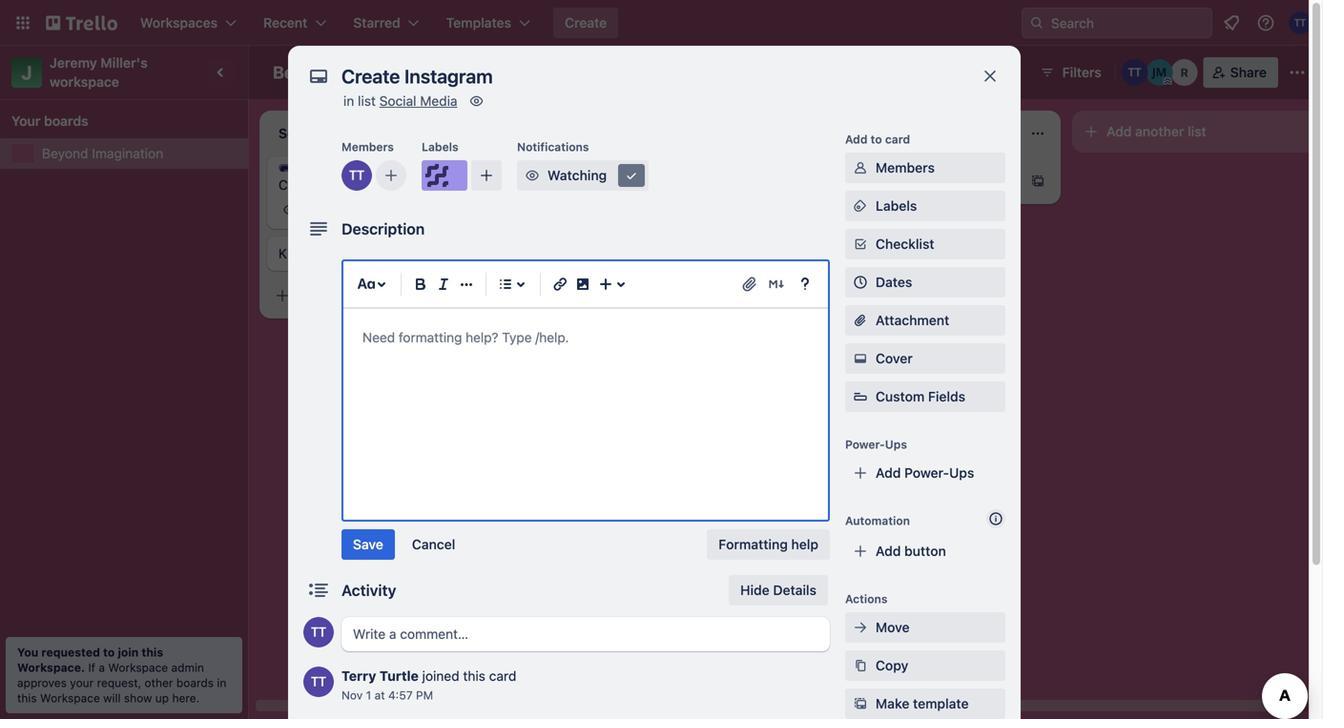 Task type: describe. For each thing, give the bounding box(es) containing it.
jeremy
[[50, 55, 97, 71]]

create instagram link
[[279, 176, 500, 195]]

open help dialog image
[[794, 273, 817, 296]]

card inside the terry turtle joined this card nov 1 at 4:57 pm
[[489, 668, 516, 684]]

add power-ups
[[876, 465, 974, 481]]

0 vertical spatial list
[[358, 93, 376, 109]]

thoughts thinking
[[549, 165, 621, 193]]

approves
[[17, 676, 67, 690]]

card up labels link
[[879, 173, 907, 189]]

a inside if a workspace admin approves your request, other boards in this workspace will show up here.
[[99, 661, 105, 674]]

details
[[773, 582, 817, 598]]

sm image for checklist
[[851, 235, 870, 254]]

cover link
[[845, 343, 1005, 374]]

kickoff meeting link
[[279, 244, 500, 263]]

0 horizontal spatial color: purple, title: none image
[[279, 164, 317, 172]]

formatting help
[[718, 537, 818, 552]]

this inside you requested to join this workspace.
[[142, 646, 163, 659]]

dates
[[876, 274, 912, 290]]

this inside the terry turtle joined this card nov 1 at 4:57 pm
[[463, 668, 485, 684]]

help
[[791, 537, 818, 552]]

add to card
[[845, 133, 910, 146]]

0 horizontal spatial labels
[[422, 140, 458, 154]]

make template link
[[845, 689, 1005, 719]]

filters button
[[1034, 57, 1107, 88]]

add another list button
[[1072, 111, 1323, 153]]

beyond imagination link
[[42, 144, 237, 163]]

editor toolbar toolbar
[[351, 269, 820, 300]]

cancel button
[[400, 529, 467, 560]]

nov
[[341, 689, 363, 702]]

1 vertical spatial add a card button
[[267, 280, 481, 311]]

admin
[[171, 661, 204, 674]]

checklist
[[876, 236, 934, 252]]

add inside the add button button
[[876, 543, 901, 559]]

dates button
[[845, 267, 1005, 298]]

request,
[[97, 676, 141, 690]]

kickoff meeting
[[279, 246, 375, 261]]

notifications
[[517, 140, 589, 154]]

jeremy miller (jeremymiller198) image
[[1146, 59, 1173, 86]]

miller's
[[101, 55, 148, 71]]

workspace.
[[17, 661, 85, 674]]

thinking link
[[549, 176, 771, 195]]

joined
[[422, 668, 459, 684]]

your boards
[[11, 113, 88, 129]]

0 horizontal spatial imagination
[[92, 145, 163, 161]]

create from template… image for the add a card button to the bottom
[[488, 288, 504, 303]]

bold ⌘b image
[[409, 273, 432, 296]]

sm image for labels
[[851, 197, 870, 216]]

thoughts
[[569, 165, 621, 178]]

Board name text field
[[263, 57, 445, 88]]

1 vertical spatial workspace
[[40, 692, 100, 705]]

filters
[[1062, 64, 1101, 80]]

here.
[[172, 692, 200, 705]]

up
[[155, 692, 169, 705]]

primary element
[[0, 0, 1323, 46]]

hide
[[740, 582, 770, 598]]

social
[[379, 93, 416, 109]]

add up members link
[[845, 133, 868, 146]]

formatting
[[718, 537, 788, 552]]

0 horizontal spatial add a card
[[298, 288, 365, 303]]

beyond imagination inside board name 'text box'
[[273, 62, 435, 83]]

create instagram
[[279, 177, 385, 193]]

sm image down star or unstar board icon at top left
[[467, 92, 486, 111]]

1 horizontal spatial workspace
[[108, 661, 168, 674]]

0 vertical spatial add a card
[[839, 173, 907, 189]]

add members to card image
[[383, 166, 399, 185]]

r
[[1180, 66, 1188, 79]]

show menu image
[[1288, 63, 1307, 82]]

save button
[[341, 529, 395, 560]]

make template
[[876, 696, 969, 712]]

copy
[[876, 658, 908, 673]]

Search field
[[1045, 9, 1211, 37]]

1 horizontal spatial to
[[871, 133, 882, 146]]

sm image for members
[[851, 158, 870, 177]]

open information menu image
[[1256, 13, 1275, 32]]

Main content area, start typing to enter text. text field
[[362, 326, 809, 349]]

terry turtle (terryturtle) image left nov
[[303, 667, 334, 697]]

actions
[[845, 592, 888, 606]]

will
[[103, 692, 121, 705]]

text styles image
[[355, 273, 378, 296]]

1 vertical spatial terry turtle (terryturtle) image
[[303, 617, 334, 648]]

share
[[1230, 64, 1267, 80]]

custom
[[876, 389, 925, 404]]

add inside the add another list button
[[1107, 124, 1132, 139]]

sm image for watching
[[523, 166, 542, 185]]

your boards with 1 items element
[[11, 110, 227, 133]]

checklist link
[[845, 229, 1005, 259]]

show
[[124, 692, 152, 705]]

automation
[[845, 514, 910, 528]]

terry turtle (terryturtle) image right open information menu icon
[[1289, 11, 1312, 34]]

thinking
[[549, 177, 602, 193]]

0 vertical spatial in
[[343, 93, 354, 109]]

back to home image
[[46, 8, 117, 38]]

another
[[1135, 124, 1184, 139]]

add power-ups link
[[845, 458, 1005, 488]]

your
[[11, 113, 41, 129]]

1 horizontal spatial members
[[876, 160, 935, 176]]

r button
[[1171, 59, 1198, 86]]

cover
[[876, 351, 913, 366]]

save
[[353, 537, 383, 552]]



Task type: locate. For each thing, give the bounding box(es) containing it.
1 vertical spatial create from template… image
[[488, 288, 504, 303]]

create from template… image
[[1030, 174, 1045, 189], [488, 288, 504, 303]]

create
[[565, 15, 607, 31], [279, 177, 320, 193]]

1 horizontal spatial labels
[[876, 198, 917, 214]]

to inside you requested to join this workspace.
[[103, 646, 115, 659]]

this inside if a workspace admin approves your request, other boards in this workspace will show up here.
[[17, 692, 37, 705]]

0 horizontal spatial add a card button
[[267, 280, 481, 311]]

0 notifications image
[[1220, 11, 1243, 34]]

join
[[118, 646, 139, 659]]

sm image inside the checklist link
[[851, 235, 870, 254]]

watching
[[548, 167, 607, 183]]

0 vertical spatial create from template… image
[[1030, 174, 1045, 189]]

None text field
[[332, 59, 962, 93]]

social media link
[[379, 93, 457, 109]]

a left text styles image
[[326, 288, 334, 303]]

cancel
[[412, 537, 455, 552]]

sm image inside move link
[[851, 618, 870, 637]]

automation image
[[999, 57, 1026, 84]]

sm image left copy
[[851, 656, 870, 675]]

in right the other
[[217, 676, 226, 690]]

1 horizontal spatial this
[[142, 646, 163, 659]]

0 vertical spatial a
[[868, 173, 876, 189]]

boards
[[44, 113, 88, 129], [176, 676, 214, 690]]

0 vertical spatial ups
[[885, 438, 907, 451]]

add another list
[[1107, 124, 1206, 139]]

add a card
[[839, 173, 907, 189], [298, 288, 365, 303]]

sm image inside cover link
[[851, 349, 870, 368]]

link image
[[548, 273, 571, 296]]

beyond imagination down your boards with 1 items 'element'
[[42, 145, 163, 161]]

1
[[366, 689, 371, 702]]

sm image down 'actions'
[[851, 618, 870, 637]]

add a card down add to card
[[839, 173, 907, 189]]

to up members link
[[871, 133, 882, 146]]

1 horizontal spatial beyond imagination
[[273, 62, 435, 83]]

kickoff
[[279, 246, 322, 261]]

2 horizontal spatial this
[[463, 668, 485, 684]]

sm image for make template
[[851, 694, 870, 714]]

terry turtle (terryturtle) image
[[481, 198, 504, 221], [303, 617, 334, 648]]

this right join
[[142, 646, 163, 659]]

attachment button
[[845, 305, 1005, 336]]

1 horizontal spatial a
[[326, 288, 334, 303]]

add down add to card
[[839, 173, 865, 189]]

workspace
[[108, 661, 168, 674], [40, 692, 100, 705]]

1 vertical spatial labels
[[876, 198, 917, 214]]

1 vertical spatial list
[[1188, 124, 1206, 139]]

add a card button down kickoff meeting link
[[267, 280, 481, 311]]

beyond inside board name 'text box'
[[273, 62, 335, 83]]

0 vertical spatial this
[[142, 646, 163, 659]]

move
[[876, 620, 910, 635]]

you requested to join this workspace.
[[17, 646, 163, 674]]

1 vertical spatial in
[[217, 676, 226, 690]]

sm image inside members link
[[851, 158, 870, 177]]

star or unstar board image
[[456, 65, 472, 80]]

0 vertical spatial power-
[[845, 438, 885, 451]]

in inside if a workspace admin approves your request, other boards in this workspace will show up here.
[[217, 676, 226, 690]]

create inside "button"
[[565, 15, 607, 31]]

0 horizontal spatial create
[[279, 177, 320, 193]]

labels up checklist
[[876, 198, 917, 214]]

0 horizontal spatial create from template… image
[[488, 288, 504, 303]]

rubyanndersson (rubyanndersson) image
[[1171, 59, 1198, 86]]

1 vertical spatial beyond imagination
[[42, 145, 163, 161]]

sm image
[[851, 158, 870, 177], [523, 166, 542, 185], [851, 349, 870, 368], [851, 656, 870, 675], [851, 694, 870, 714]]

activity
[[341, 581, 396, 600]]

1 horizontal spatial in
[[343, 93, 354, 109]]

description
[[341, 220, 425, 238]]

sm image inside 'watching' button
[[523, 166, 542, 185]]

1 horizontal spatial beyond
[[273, 62, 335, 83]]

sm image right thoughts
[[622, 166, 641, 185]]

terry turtle (terryturtle) image
[[1289, 11, 1312, 34], [1121, 59, 1148, 86], [341, 160, 372, 191], [303, 667, 334, 697]]

1 vertical spatial add a card
[[298, 288, 365, 303]]

create for create instagram
[[279, 177, 320, 193]]

other
[[145, 676, 173, 690]]

add inside add power-ups 'link'
[[876, 465, 901, 481]]

power ups image
[[973, 65, 988, 80]]

share button
[[1204, 57, 1278, 88]]

add a card button
[[809, 166, 1023, 197], [267, 280, 481, 311]]

beyond
[[273, 62, 335, 83], [42, 145, 88, 161]]

add a card down kickoff meeting
[[298, 288, 365, 303]]

image image
[[571, 273, 594, 296]]

card up members link
[[885, 133, 910, 146]]

boards down admin
[[176, 676, 214, 690]]

power- down power-ups in the right bottom of the page
[[904, 465, 949, 481]]

0 vertical spatial beyond
[[273, 62, 335, 83]]

power-
[[845, 438, 885, 451], [904, 465, 949, 481]]

workspace visible image
[[491, 65, 506, 80]]

add button button
[[845, 536, 1005, 567]]

copy link
[[845, 651, 1005, 681]]

this right 'joined' on the bottom left of page
[[463, 668, 485, 684]]

0 horizontal spatial members
[[341, 140, 394, 154]]

0 vertical spatial boards
[[44, 113, 88, 129]]

instagram
[[323, 177, 385, 193]]

custom fields button
[[845, 387, 1005, 406]]

add down power-ups in the right bottom of the page
[[876, 465, 901, 481]]

2 vertical spatial a
[[99, 661, 105, 674]]

italic ⌘i image
[[432, 273, 455, 296]]

add down automation
[[876, 543, 901, 559]]

terry
[[341, 668, 376, 684]]

sm image
[[467, 92, 486, 111], [622, 166, 641, 185], [851, 197, 870, 216], [851, 235, 870, 254], [851, 618, 870, 637]]

create button
[[553, 8, 618, 38]]

card down meeting
[[337, 288, 365, 303]]

ups up 'add power-ups' at the right
[[885, 438, 907, 451]]

in
[[343, 93, 354, 109], [217, 676, 226, 690]]

1 horizontal spatial add a card button
[[809, 166, 1023, 197]]

1 horizontal spatial add a card
[[839, 173, 907, 189]]

in down board name 'text box'
[[343, 93, 354, 109]]

imagination down your boards with 1 items 'element'
[[92, 145, 163, 161]]

color: purple, title: none image up create instagram
[[279, 164, 317, 172]]

labels down media
[[422, 140, 458, 154]]

sm image for copy
[[851, 656, 870, 675]]

meeting
[[325, 246, 375, 261]]

boards right your
[[44, 113, 88, 129]]

1 vertical spatial boards
[[176, 676, 214, 690]]

members up the add members to card icon
[[341, 140, 394, 154]]

template
[[913, 696, 969, 712]]

a right if
[[99, 661, 105, 674]]

sm image left checklist
[[851, 235, 870, 254]]

0 vertical spatial imagination
[[338, 62, 435, 83]]

sm image inside labels link
[[851, 197, 870, 216]]

1 vertical spatial members
[[876, 160, 935, 176]]

make
[[876, 696, 909, 712]]

color: purple, title: none image right the add members to card icon
[[422, 160, 467, 191]]

0 horizontal spatial power-
[[845, 438, 885, 451]]

sm image inside 'watching' button
[[622, 166, 641, 185]]

turtle
[[379, 668, 419, 684]]

hide details
[[740, 582, 817, 598]]

0 vertical spatial to
[[871, 133, 882, 146]]

1 vertical spatial a
[[326, 288, 334, 303]]

beyond imagination
[[273, 62, 435, 83], [42, 145, 163, 161]]

lists image
[[494, 273, 517, 296]]

power-ups
[[845, 438, 907, 451]]

watching button
[[517, 160, 649, 191]]

1 horizontal spatial list
[[1188, 124, 1206, 139]]

0 horizontal spatial beyond
[[42, 145, 88, 161]]

your
[[70, 676, 94, 690]]

1 vertical spatial imagination
[[92, 145, 163, 161]]

sm image for cover
[[851, 349, 870, 368]]

media
[[420, 93, 457, 109]]

pm
[[416, 689, 433, 702]]

imagination up social
[[338, 62, 435, 83]]

formatting help link
[[707, 529, 830, 560]]

workspace down your
[[40, 692, 100, 705]]

add a card button down add to card
[[809, 166, 1023, 197]]

boards inside 'element'
[[44, 113, 88, 129]]

1 vertical spatial create
[[279, 177, 320, 193]]

0 vertical spatial beyond imagination
[[273, 62, 435, 83]]

0 horizontal spatial beyond imagination
[[42, 145, 163, 161]]

0 horizontal spatial boards
[[44, 113, 88, 129]]

1 horizontal spatial ups
[[949, 465, 974, 481]]

attachment
[[876, 312, 949, 328]]

to left join
[[103, 646, 115, 659]]

sm image left the cover
[[851, 349, 870, 368]]

members link
[[845, 153, 1005, 183]]

hide details link
[[729, 575, 828, 606]]

imagination inside board name 'text box'
[[338, 62, 435, 83]]

card
[[885, 133, 910, 146], [879, 173, 907, 189], [337, 288, 365, 303], [489, 668, 516, 684]]

0 horizontal spatial a
[[99, 661, 105, 674]]

1 horizontal spatial color: purple, title: none image
[[422, 160, 467, 191]]

1 vertical spatial ups
[[949, 465, 974, 481]]

2 horizontal spatial a
[[868, 173, 876, 189]]

sm image down add to card
[[851, 197, 870, 216]]

card right 'joined' on the bottom left of page
[[489, 668, 516, 684]]

terry turtle (terryturtle) image left 'r'
[[1121, 59, 1148, 86]]

add
[[1107, 124, 1132, 139], [845, 133, 868, 146], [839, 173, 865, 189], [298, 288, 323, 303], [876, 465, 901, 481], [876, 543, 901, 559]]

add down kickoff at left top
[[298, 288, 323, 303]]

in list social media
[[343, 93, 457, 109]]

1 vertical spatial to
[[103, 646, 115, 659]]

workspace down join
[[108, 661, 168, 674]]

a
[[868, 173, 876, 189], [326, 288, 334, 303], [99, 661, 105, 674]]

sm image for move
[[851, 618, 870, 637]]

0 horizontal spatial in
[[217, 676, 226, 690]]

nov 1 at 4:57 pm link
[[341, 689, 433, 702]]

list right the another
[[1188, 124, 1206, 139]]

0 vertical spatial add a card button
[[809, 166, 1023, 197]]

4:57
[[388, 689, 413, 702]]

1 vertical spatial beyond
[[42, 145, 88, 161]]

0 vertical spatial members
[[341, 140, 394, 154]]

more formatting image
[[455, 273, 478, 296]]

color: bold red, title: "thoughts" element
[[549, 164, 621, 178]]

Write a comment text field
[[341, 617, 830, 652]]

ups inside add power-ups 'link'
[[949, 465, 974, 481]]

0 vertical spatial workspace
[[108, 661, 168, 674]]

1 horizontal spatial boards
[[176, 676, 214, 690]]

color: purple, title: none image
[[422, 160, 467, 191], [279, 164, 317, 172]]

sm image down add to card
[[851, 158, 870, 177]]

labels link
[[845, 191, 1005, 221]]

0 vertical spatial labels
[[422, 140, 458, 154]]

list down board name 'text box'
[[358, 93, 376, 109]]

0 horizontal spatial list
[[358, 93, 376, 109]]

button
[[904, 543, 946, 559]]

beyond imagination up social
[[273, 62, 435, 83]]

view markdown image
[[767, 275, 786, 294]]

move link
[[845, 612, 1005, 643]]

1 horizontal spatial terry turtle (terryturtle) image
[[481, 198, 504, 221]]

search image
[[1029, 15, 1045, 31]]

1 vertical spatial this
[[463, 668, 485, 684]]

power- down custom
[[845, 438, 885, 451]]

if a workspace admin approves your request, other boards in this workspace will show up here.
[[17, 661, 226, 705]]

create from template… image for the add a card button to the right
[[1030, 174, 1045, 189]]

1 horizontal spatial imagination
[[338, 62, 435, 83]]

0 horizontal spatial workspace
[[40, 692, 100, 705]]

create for create
[[565, 15, 607, 31]]

add button
[[876, 543, 946, 559]]

0 vertical spatial create
[[565, 15, 607, 31]]

terry turtle joined this card nov 1 at 4:57 pm
[[341, 668, 516, 702]]

2 vertical spatial this
[[17, 692, 37, 705]]

terry turtle (terryturtle) image left the add members to card icon
[[341, 160, 372, 191]]

sm image inside make template link
[[851, 694, 870, 714]]

0 horizontal spatial ups
[[885, 438, 907, 451]]

0 horizontal spatial terry turtle (terryturtle) image
[[303, 617, 334, 648]]

sm image left make
[[851, 694, 870, 714]]

this down approves
[[17, 692, 37, 705]]

sm image down notifications
[[523, 166, 542, 185]]

labels
[[422, 140, 458, 154], [876, 198, 917, 214]]

1 horizontal spatial power-
[[904, 465, 949, 481]]

list
[[358, 93, 376, 109], [1188, 124, 1206, 139]]

boards inside if a workspace admin approves your request, other boards in this workspace will show up here.
[[176, 676, 214, 690]]

0 horizontal spatial to
[[103, 646, 115, 659]]

sm image inside copy link
[[851, 656, 870, 675]]

if
[[88, 661, 95, 674]]

1 horizontal spatial create
[[565, 15, 607, 31]]

power- inside add power-ups 'link'
[[904, 465, 949, 481]]

a down add to card
[[868, 173, 876, 189]]

custom fields
[[876, 389, 965, 404]]

ups down fields on the bottom right
[[949, 465, 974, 481]]

add left the another
[[1107, 124, 1132, 139]]

0 horizontal spatial this
[[17, 692, 37, 705]]

1 vertical spatial power-
[[904, 465, 949, 481]]

list inside the add another list button
[[1188, 124, 1206, 139]]

1 horizontal spatial create from template… image
[[1030, 174, 1045, 189]]

requested
[[41, 646, 100, 659]]

imagination
[[338, 62, 435, 83], [92, 145, 163, 161]]

ups
[[885, 438, 907, 451], [949, 465, 974, 481]]

j
[[21, 61, 32, 83]]

attach and insert link image
[[740, 275, 759, 294]]

jeremy miller's workspace
[[50, 55, 151, 90]]

fields
[[928, 389, 965, 404]]

0 vertical spatial terry turtle (terryturtle) image
[[481, 198, 504, 221]]

workspace
[[50, 74, 119, 90]]

to
[[871, 133, 882, 146], [103, 646, 115, 659]]

members down add to card
[[876, 160, 935, 176]]



Task type: vqa. For each thing, say whether or not it's contained in the screenshot.
your boards with 8 items Element
no



